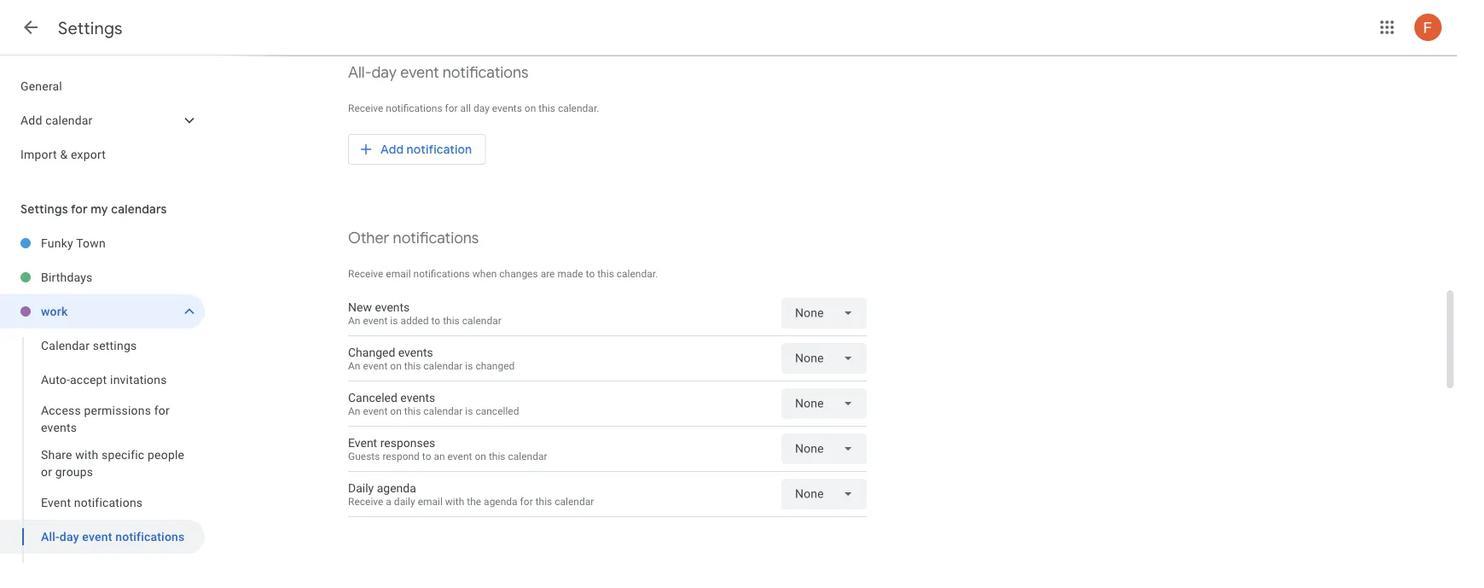 Task type: describe. For each thing, give the bounding box(es) containing it.
all- inside the settings for my calendars tree
[[41, 530, 60, 544]]

with inside share with specific people or groups
[[75, 448, 98, 462]]

on inside 'changed events an event on this calendar is changed'
[[390, 360, 402, 371]]

funky town tree item
[[0, 226, 205, 260]]

other notifications
[[348, 228, 479, 248]]

export
[[71, 147, 106, 161]]

access permissions for events
[[41, 403, 170, 434]]

event inside 'changed events an event on this calendar is changed'
[[363, 360, 388, 371]]

birthdays tree item
[[0, 260, 205, 294]]

event up receive notifications for all day events on this calendar.
[[400, 63, 439, 82]]

responses
[[380, 436, 436, 450]]

1 horizontal spatial calendar.
[[617, 268, 658, 280]]

calendar inside canceled events an event on this calendar is cancelled
[[424, 405, 463, 417]]

0 horizontal spatial email
[[386, 268, 411, 280]]

this inside new events an event is added to this calendar
[[443, 314, 460, 326]]

are
[[541, 268, 555, 280]]

this right all
[[539, 102, 556, 114]]

to inside new events an event is added to this calendar
[[431, 314, 441, 326]]

event notifications
[[41, 495, 143, 510]]

import & export
[[20, 147, 106, 161]]

made
[[558, 268, 583, 280]]

changes
[[500, 268, 538, 280]]

add notification button
[[348, 129, 486, 170]]

notifications up receive notifications for all day events on this calendar.
[[443, 63, 529, 82]]

is inside new events an event is added to this calendar
[[390, 314, 398, 326]]

cancelled
[[476, 405, 519, 417]]

notifications up 'when'
[[393, 228, 479, 248]]

event inside the settings for my calendars tree
[[82, 530, 112, 544]]

settings for my calendars
[[20, 201, 167, 217]]

for left my at the top of page
[[71, 201, 88, 217]]

funky
[[41, 236, 73, 250]]

calendar inside tree
[[45, 113, 93, 127]]

day inside the settings for my calendars tree
[[60, 530, 79, 544]]

an for new events
[[348, 314, 361, 326]]

daily agenda receive a daily email with the agenda for this calendar
[[348, 481, 594, 507]]

event inside event responses guests respond to an event on this calendar
[[448, 450, 472, 462]]

settings heading
[[58, 17, 123, 39]]

or
[[41, 465, 52, 479]]

0 horizontal spatial agenda
[[377, 481, 416, 495]]

import
[[20, 147, 57, 161]]

work tree item
[[0, 294, 205, 329]]

respond
[[383, 450, 420, 462]]

events for canceled events
[[401, 391, 436, 405]]

work link
[[41, 294, 174, 329]]

general
[[20, 79, 62, 93]]

changed
[[348, 345, 395, 360]]

events for new events
[[375, 300, 410, 314]]

birthdays
[[41, 270, 93, 284]]

1 horizontal spatial day
[[372, 63, 397, 82]]

event for event responses guests respond to an event on this calendar
[[348, 436, 377, 450]]

calendar inside new events an event is added to this calendar
[[462, 314, 502, 326]]

changed
[[476, 360, 515, 371]]

for inside access permissions for events
[[154, 403, 170, 417]]

add notification
[[381, 142, 472, 157]]

tree containing general
[[0, 69, 205, 172]]

this inside daily agenda receive a daily email with the agenda for this calendar
[[536, 495, 552, 507]]

this inside canceled events an event on this calendar is cancelled
[[404, 405, 421, 417]]

auto-accept invitations
[[41, 373, 167, 387]]

added
[[401, 314, 429, 326]]

event inside canceled events an event on this calendar is cancelled
[[363, 405, 388, 417]]

this inside event responses guests respond to an event on this calendar
[[489, 450, 506, 462]]



Task type: locate. For each thing, give the bounding box(es) containing it.
notifications up new events an event is added to this calendar
[[414, 268, 470, 280]]

email
[[386, 268, 411, 280], [418, 495, 443, 507]]

notifications up 'add notification' button on the left top of the page
[[386, 102, 443, 114]]

events for changed events
[[398, 345, 433, 360]]

0 vertical spatial to
[[586, 268, 595, 280]]

2 vertical spatial to
[[422, 450, 431, 462]]

with inside daily agenda receive a daily email with the agenda for this calendar
[[445, 495, 465, 507]]

new
[[348, 300, 372, 314]]

day right all
[[474, 102, 490, 114]]

receive left a
[[348, 495, 384, 507]]

calendar settings
[[41, 338, 137, 352]]

0 vertical spatial settings
[[58, 17, 123, 39]]

event down or
[[41, 495, 71, 510]]

&
[[60, 147, 68, 161]]

all-day event notifications down event notifications
[[41, 530, 185, 544]]

add
[[20, 113, 42, 127], [381, 142, 404, 157]]

events
[[492, 102, 522, 114], [375, 300, 410, 314], [398, 345, 433, 360], [401, 391, 436, 405], [41, 420, 77, 434]]

1 vertical spatial is
[[465, 360, 473, 371]]

access
[[41, 403, 81, 417]]

calendar
[[41, 338, 90, 352]]

when
[[473, 268, 497, 280]]

0 horizontal spatial all-day event notifications
[[41, 530, 185, 544]]

0 vertical spatial an
[[348, 314, 361, 326]]

email right daily
[[418, 495, 443, 507]]

receive for other
[[348, 268, 384, 280]]

is left cancelled
[[465, 405, 473, 417]]

event right an
[[448, 450, 472, 462]]

tree item
[[0, 554, 205, 564]]

with up the groups
[[75, 448, 98, 462]]

settings for my calendars tree
[[0, 226, 205, 564]]

agenda
[[377, 481, 416, 495], [484, 495, 518, 507]]

for inside daily agenda receive a daily email with the agenda for this calendar
[[520, 495, 533, 507]]

an for changed events
[[348, 360, 361, 371]]

this right made
[[598, 268, 614, 280]]

receive for all-
[[348, 102, 384, 114]]

people
[[148, 448, 185, 462]]

receive up 'add notification' button on the left top of the page
[[348, 102, 384, 114]]

event left respond
[[348, 436, 377, 450]]

all-day event notifications
[[348, 63, 529, 82], [41, 530, 185, 544]]

daily
[[348, 481, 374, 495]]

notification
[[407, 142, 472, 157]]

3 an from the top
[[348, 405, 361, 417]]

auto-
[[41, 373, 70, 387]]

add for add calendar
[[20, 113, 42, 127]]

town
[[76, 236, 106, 250]]

on inside event responses guests respond to an event on this calendar
[[475, 450, 486, 462]]

1 horizontal spatial agenda
[[484, 495, 518, 507]]

event for event notifications
[[41, 495, 71, 510]]

tree
[[0, 69, 205, 172]]

0 horizontal spatial add
[[20, 113, 42, 127]]

settings for settings
[[58, 17, 123, 39]]

event inside the settings for my calendars tree
[[41, 495, 71, 510]]

0 horizontal spatial calendar.
[[558, 102, 599, 114]]

events right new
[[375, 300, 410, 314]]

1 vertical spatial event
[[41, 495, 71, 510]]

1 vertical spatial all-day event notifications
[[41, 530, 185, 544]]

calendar.
[[558, 102, 599, 114], [617, 268, 658, 280]]

0 horizontal spatial event
[[41, 495, 71, 510]]

for
[[445, 102, 458, 114], [71, 201, 88, 217], [154, 403, 170, 417], [520, 495, 533, 507]]

with
[[75, 448, 98, 462], [445, 495, 465, 507]]

0 vertical spatial event
[[348, 436, 377, 450]]

0 vertical spatial all-day event notifications
[[348, 63, 529, 82]]

agenda right the
[[484, 495, 518, 507]]

all-day event notifications up all
[[348, 63, 529, 82]]

1 vertical spatial add
[[381, 142, 404, 157]]

an inside new events an event is added to this calendar
[[348, 314, 361, 326]]

an inside canceled events an event on this calendar is cancelled
[[348, 405, 361, 417]]

this right added at the bottom left
[[443, 314, 460, 326]]

calendar inside event responses guests respond to an event on this calendar
[[508, 450, 548, 462]]

0 horizontal spatial day
[[60, 530, 79, 544]]

1 horizontal spatial add
[[381, 142, 404, 157]]

is inside canceled events an event on this calendar is cancelled
[[465, 405, 473, 417]]

on inside canceled events an event on this calendar is cancelled
[[390, 405, 402, 417]]

events inside 'changed events an event on this calendar is changed'
[[398, 345, 433, 360]]

0 vertical spatial email
[[386, 268, 411, 280]]

notifications
[[443, 63, 529, 82], [386, 102, 443, 114], [393, 228, 479, 248], [414, 268, 470, 280], [74, 495, 143, 510], [115, 530, 185, 544]]

1 horizontal spatial with
[[445, 495, 465, 507]]

event
[[400, 63, 439, 82], [363, 314, 388, 326], [363, 360, 388, 371], [363, 405, 388, 417], [448, 450, 472, 462], [82, 530, 112, 544]]

canceled events an event on this calendar is cancelled
[[348, 391, 519, 417]]

an up canceled
[[348, 360, 361, 371]]

events inside canceled events an event on this calendar is cancelled
[[401, 391, 436, 405]]

2 vertical spatial an
[[348, 405, 361, 417]]

0 vertical spatial day
[[372, 63, 397, 82]]

1 vertical spatial calendar.
[[617, 268, 658, 280]]

to right made
[[586, 268, 595, 280]]

for right the
[[520, 495, 533, 507]]

this up responses
[[404, 405, 421, 417]]

1 vertical spatial to
[[431, 314, 441, 326]]

event down event notifications
[[82, 530, 112, 544]]

go back image
[[20, 17, 41, 38]]

settings up funky
[[20, 201, 68, 217]]

1 horizontal spatial email
[[418, 495, 443, 507]]

is for changed events
[[465, 360, 473, 371]]

0 vertical spatial is
[[390, 314, 398, 326]]

birthdays link
[[41, 260, 205, 294]]

settings right go back icon
[[58, 17, 123, 39]]

event responses guests respond to an event on this calendar
[[348, 436, 548, 462]]

agenda down respond
[[377, 481, 416, 495]]

an inside 'changed events an event on this calendar is changed'
[[348, 360, 361, 371]]

share with specific people or groups
[[41, 448, 185, 479]]

to left an
[[422, 450, 431, 462]]

on up responses
[[390, 405, 402, 417]]

events down 'changed events an event on this calendar is changed'
[[401, 391, 436, 405]]

day up 'add notification' button on the left top of the page
[[372, 63, 397, 82]]

event
[[348, 436, 377, 450], [41, 495, 71, 510]]

events down access
[[41, 420, 77, 434]]

is inside 'changed events an event on this calendar is changed'
[[465, 360, 473, 371]]

all-day event notifications inside the settings for my calendars tree
[[41, 530, 185, 544]]

2 vertical spatial day
[[60, 530, 79, 544]]

with left the
[[445, 495, 465, 507]]

None field
[[782, 298, 867, 329], [782, 343, 867, 374], [782, 388, 867, 419], [782, 434, 867, 464], [782, 479, 867, 510], [782, 298, 867, 329], [782, 343, 867, 374], [782, 388, 867, 419], [782, 434, 867, 464], [782, 479, 867, 510]]

1 an from the top
[[348, 314, 361, 326]]

to
[[586, 268, 595, 280], [431, 314, 441, 326], [422, 450, 431, 462]]

an
[[348, 314, 361, 326], [348, 360, 361, 371], [348, 405, 361, 417]]

a
[[386, 495, 392, 507]]

settings
[[58, 17, 123, 39], [20, 201, 68, 217]]

receive
[[348, 102, 384, 114], [348, 268, 384, 280], [348, 495, 384, 507]]

1 vertical spatial email
[[418, 495, 443, 507]]

1 receive from the top
[[348, 102, 384, 114]]

notifications down share with specific people or groups
[[74, 495, 143, 510]]

event up responses
[[363, 405, 388, 417]]

changed events an event on this calendar is changed
[[348, 345, 515, 371]]

calendar inside 'changed events an event on this calendar is changed'
[[424, 360, 463, 371]]

1 horizontal spatial all-
[[348, 63, 372, 82]]

event up changed
[[363, 314, 388, 326]]

receive inside daily agenda receive a daily email with the agenda for this calendar
[[348, 495, 384, 507]]

3 receive from the top
[[348, 495, 384, 507]]

0 horizontal spatial with
[[75, 448, 98, 462]]

0 vertical spatial calendar.
[[558, 102, 599, 114]]

email down other notifications at the top left
[[386, 268, 411, 280]]

all-
[[348, 63, 372, 82], [41, 530, 60, 544]]

to inside event responses guests respond to an event on this calendar
[[422, 450, 431, 462]]

event inside new events an event is added to this calendar
[[363, 314, 388, 326]]

groups
[[55, 465, 93, 479]]

an up changed
[[348, 314, 361, 326]]

1 vertical spatial settings
[[20, 201, 68, 217]]

email inside daily agenda receive a daily email with the agenda for this calendar
[[418, 495, 443, 507]]

group
[[0, 329, 205, 564]]

permissions
[[84, 403, 151, 417]]

this inside 'changed events an event on this calendar is changed'
[[404, 360, 421, 371]]

for down invitations
[[154, 403, 170, 417]]

2 an from the top
[[348, 360, 361, 371]]

day down event notifications
[[60, 530, 79, 544]]

this right changed
[[404, 360, 421, 371]]

an for canceled events
[[348, 405, 361, 417]]

events inside new events an event is added to this calendar
[[375, 300, 410, 314]]

1 vertical spatial all-
[[41, 530, 60, 544]]

funky town
[[41, 236, 106, 250]]

this
[[539, 102, 556, 114], [598, 268, 614, 280], [443, 314, 460, 326], [404, 360, 421, 371], [404, 405, 421, 417], [489, 450, 506, 462], [536, 495, 552, 507]]

guests
[[348, 450, 380, 462]]

on up canceled
[[390, 360, 402, 371]]

receive up new
[[348, 268, 384, 280]]

day
[[372, 63, 397, 82], [474, 102, 490, 114], [60, 530, 79, 544]]

add up import
[[20, 113, 42, 127]]

daily
[[394, 495, 415, 507]]

2 vertical spatial is
[[465, 405, 473, 417]]

specific
[[102, 448, 145, 462]]

to right added at the bottom left
[[431, 314, 441, 326]]

0 vertical spatial add
[[20, 113, 42, 127]]

for left all
[[445, 102, 458, 114]]

0 horizontal spatial all-
[[41, 530, 60, 544]]

on
[[525, 102, 536, 114], [390, 360, 402, 371], [390, 405, 402, 417], [475, 450, 486, 462]]

share
[[41, 448, 72, 462]]

events right all
[[492, 102, 522, 114]]

calendars
[[111, 201, 167, 217]]

events inside access permissions for events
[[41, 420, 77, 434]]

add for add notification
[[381, 142, 404, 157]]

on up daily agenda receive a daily email with the agenda for this calendar
[[475, 450, 486, 462]]

the
[[467, 495, 481, 507]]

new events an event is added to this calendar
[[348, 300, 502, 326]]

1 vertical spatial with
[[445, 495, 465, 507]]

0 vertical spatial all-
[[348, 63, 372, 82]]

0 vertical spatial receive
[[348, 102, 384, 114]]

all
[[461, 102, 471, 114]]

2 receive from the top
[[348, 268, 384, 280]]

2 vertical spatial receive
[[348, 495, 384, 507]]

add calendar
[[20, 113, 93, 127]]

event inside event responses guests respond to an event on this calendar
[[348, 436, 377, 450]]

calendar
[[45, 113, 93, 127], [462, 314, 502, 326], [424, 360, 463, 371], [424, 405, 463, 417], [508, 450, 548, 462], [555, 495, 594, 507]]

add left the notification
[[381, 142, 404, 157]]

1 horizontal spatial all-day event notifications
[[348, 63, 529, 82]]

an
[[434, 450, 445, 462]]

is left added at the bottom left
[[390, 314, 398, 326]]

work
[[41, 304, 68, 318]]

this down cancelled
[[489, 450, 506, 462]]

is
[[390, 314, 398, 326], [465, 360, 473, 371], [465, 405, 473, 417]]

invitations
[[110, 373, 167, 387]]

my
[[91, 201, 108, 217]]

is for canceled events
[[465, 405, 473, 417]]

is left changed
[[465, 360, 473, 371]]

1 vertical spatial day
[[474, 102, 490, 114]]

notifications down event notifications
[[115, 530, 185, 544]]

accept
[[70, 373, 107, 387]]

settings
[[93, 338, 137, 352]]

1 vertical spatial receive
[[348, 268, 384, 280]]

group containing calendar settings
[[0, 329, 205, 564]]

an up guests
[[348, 405, 361, 417]]

1 horizontal spatial event
[[348, 436, 377, 450]]

receive email notifications when changes are made to this calendar.
[[348, 268, 658, 280]]

canceled
[[348, 391, 398, 405]]

events down added at the bottom left
[[398, 345, 433, 360]]

settings for settings for my calendars
[[20, 201, 68, 217]]

this right the
[[536, 495, 552, 507]]

on right all
[[525, 102, 536, 114]]

other
[[348, 228, 389, 248]]

calendar inside daily agenda receive a daily email with the agenda for this calendar
[[555, 495, 594, 507]]

event up canceled
[[363, 360, 388, 371]]

0 vertical spatial with
[[75, 448, 98, 462]]

receive notifications for all day events on this calendar.
[[348, 102, 599, 114]]

1 vertical spatial an
[[348, 360, 361, 371]]

add inside button
[[381, 142, 404, 157]]

2 horizontal spatial day
[[474, 102, 490, 114]]



Task type: vqa. For each thing, say whether or not it's contained in the screenshot.
HOLIDAYS IN UNITED STATES LINK
no



